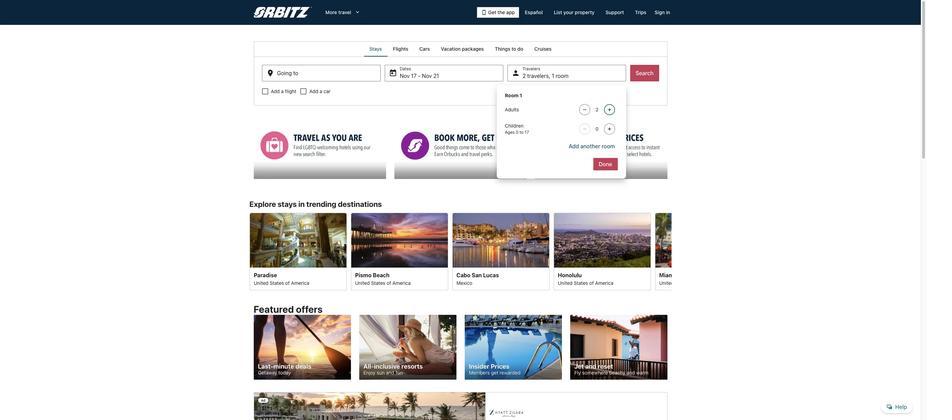 Task type: describe. For each thing, give the bounding box(es) containing it.
jet
[[575, 363, 584, 370]]

add a car
[[310, 88, 331, 94]]

the
[[498, 9, 505, 15]]

0
[[516, 130, 519, 135]]

offers
[[296, 304, 323, 315]]

decrease the number of adults in room 1 image
[[581, 107, 589, 112]]

cabo san lucas mexico
[[457, 272, 499, 286]]

2 nov from the left
[[422, 73, 432, 79]]

all-inclusive resorts enjoy sun and fun
[[363, 363, 423, 376]]

add for add a car
[[310, 88, 319, 94]]

honolulu
[[558, 272, 582, 278]]

add for add another room
[[569, 143, 579, 149]]

2 travelers, 1 room button
[[508, 65, 626, 81]]

get the app
[[489, 9, 515, 15]]

sign in
[[655, 9, 671, 15]]

property
[[575, 9, 595, 15]]

nov 17 - nov 21
[[400, 73, 439, 79]]

paradise united states of america
[[254, 272, 309, 286]]

more
[[326, 9, 337, 15]]

show previous card image
[[245, 247, 254, 256]]

your
[[564, 9, 574, 15]]

1 nov from the left
[[400, 73, 410, 79]]

0 horizontal spatial 1
[[520, 92, 523, 98]]

flight
[[285, 88, 297, 94]]

2 horizontal spatial and
[[627, 370, 635, 376]]

beach for pismo beach
[[373, 272, 390, 278]]

another
[[581, 143, 601, 149]]

trending
[[307, 200, 337, 209]]

last-minute deals getaway today
[[258, 363, 311, 376]]

beach for miami beach
[[677, 272, 693, 278]]

get
[[491, 370, 499, 376]]

in inside the featured offers 'main content'
[[299, 200, 305, 209]]

states inside honolulu united states of america
[[574, 280, 588, 286]]

mexico
[[457, 280, 473, 286]]

las vegas featuring interior views image
[[250, 213, 347, 267]]

get the app link
[[477, 7, 520, 18]]

orbitz logo image
[[254, 7, 312, 18]]

room inside button
[[602, 143, 615, 149]]

fly
[[575, 370, 581, 376]]

makiki - lower punchbowl - tantalus showing landscape views, a sunset and a city image
[[554, 213, 651, 267]]

stays
[[370, 46, 382, 52]]

rewarded
[[500, 370, 521, 376]]

add another room
[[569, 143, 615, 149]]

children
[[505, 123, 524, 129]]

español button
[[520, 6, 549, 19]]

today
[[278, 370, 291, 376]]

america inside paradise united states of america
[[291, 280, 309, 286]]

getaway
[[258, 370, 277, 376]]

cruises
[[535, 46, 552, 52]]

add another room button
[[566, 140, 618, 153]]

insider
[[469, 363, 490, 370]]

adults
[[505, 107, 519, 112]]

states inside miami beach united states of america
[[676, 280, 690, 286]]

insider prices members get rewarded
[[469, 363, 521, 376]]

fun
[[396, 370, 403, 376]]

vacation packages
[[441, 46, 484, 52]]

list your property link
[[549, 6, 601, 19]]

cars link
[[414, 41, 436, 57]]

america inside miami beach united states of america
[[697, 280, 715, 286]]

in inside dropdown button
[[667, 9, 671, 15]]

featured
[[254, 304, 294, 315]]

children ages 0 to 17
[[505, 123, 529, 135]]

of inside miami beach united states of america
[[691, 280, 696, 286]]

explore stays in trending destinations
[[250, 200, 382, 209]]

cruises link
[[529, 41, 557, 57]]

sign in button
[[652, 6, 673, 19]]

room
[[505, 92, 519, 98]]

of inside honolulu united states of america
[[590, 280, 594, 286]]

a for car
[[320, 88, 322, 94]]

featured offers main content
[[0, 41, 922, 420]]

list
[[554, 9, 563, 15]]

pismo
[[355, 272, 372, 278]]

2
[[523, 73, 526, 79]]

cabo
[[457, 272, 471, 278]]

things
[[495, 46, 511, 52]]

sun
[[377, 370, 385, 376]]

deals
[[296, 363, 311, 370]]

increase the number of adults in room 1 image
[[606, 107, 614, 112]]

more travel
[[326, 9, 351, 15]]

prices
[[491, 363, 510, 370]]

miami
[[660, 272, 676, 278]]

packages
[[462, 46, 484, 52]]

enjoy
[[363, 370, 376, 376]]

search
[[636, 70, 654, 76]]

united inside miami beach united states of america
[[660, 280, 674, 286]]

and inside all-inclusive resorts enjoy sun and fun
[[386, 370, 394, 376]]

united inside honolulu united states of america
[[558, 280, 573, 286]]

support
[[606, 9, 624, 15]]

explore
[[250, 200, 276, 209]]



Task type: vqa. For each thing, say whether or not it's contained in the screenshot.


Task type: locate. For each thing, give the bounding box(es) containing it.
america inside pismo beach united states of america
[[393, 280, 411, 286]]

beach
[[373, 272, 390, 278], [677, 272, 693, 278]]

all-
[[363, 363, 374, 370]]

0 horizontal spatial to
[[512, 46, 517, 52]]

trips link
[[630, 6, 652, 19]]

lucas
[[483, 272, 499, 278]]

states down pismo
[[371, 280, 385, 286]]

app
[[507, 9, 515, 15]]

a
[[281, 88, 284, 94], [320, 88, 322, 94]]

0 vertical spatial in
[[667, 9, 671, 15]]

to inside tab list
[[512, 46, 517, 52]]

do
[[518, 46, 524, 52]]

of inside paradise united states of america
[[285, 280, 290, 286]]

to left do
[[512, 46, 517, 52]]

español
[[525, 9, 543, 15]]

1 horizontal spatial 1
[[552, 73, 555, 79]]

beach inside pismo beach united states of america
[[373, 272, 390, 278]]

4 united from the left
[[660, 280, 674, 286]]

3 united from the left
[[558, 280, 573, 286]]

stays link
[[364, 41, 388, 57]]

decrease the number of children in room 1 image
[[581, 126, 589, 132]]

1 right room
[[520, 92, 523, 98]]

flights link
[[388, 41, 414, 57]]

paradise
[[254, 272, 277, 278]]

in right stays
[[299, 200, 305, 209]]

nov right -
[[422, 73, 432, 79]]

0 vertical spatial to
[[512, 46, 517, 52]]

add left car
[[310, 88, 319, 94]]

miami beach featuring a city and street scenes image
[[655, 213, 753, 267]]

room down increase the number of children in room 1 image
[[602, 143, 615, 149]]

and left warm
[[627, 370, 635, 376]]

vacation
[[441, 46, 461, 52]]

0 horizontal spatial add
[[271, 88, 280, 94]]

beach inside miami beach united states of america
[[677, 272, 693, 278]]

reset
[[598, 363, 613, 370]]

3 states from the left
[[574, 280, 588, 286]]

0 horizontal spatial beach
[[373, 272, 390, 278]]

room right travelers,
[[556, 73, 569, 79]]

a for flight
[[281, 88, 284, 94]]

0 horizontal spatial in
[[299, 200, 305, 209]]

1 horizontal spatial room
[[602, 143, 615, 149]]

america inside honolulu united states of america
[[595, 280, 614, 286]]

1 horizontal spatial add
[[310, 88, 319, 94]]

1 inside dropdown button
[[552, 73, 555, 79]]

2 a from the left
[[320, 88, 322, 94]]

1 of from the left
[[285, 280, 290, 286]]

cars
[[420, 46, 430, 52]]

nov 17 - nov 21 button
[[385, 65, 504, 81]]

states inside paradise united states of america
[[270, 280, 284, 286]]

4 of from the left
[[691, 280, 696, 286]]

0 horizontal spatial nov
[[400, 73, 410, 79]]

things to do
[[495, 46, 524, 52]]

nov
[[400, 73, 410, 79], [422, 73, 432, 79]]

1 horizontal spatial a
[[320, 88, 322, 94]]

17
[[411, 73, 417, 79], [525, 130, 529, 135]]

resorts
[[402, 363, 423, 370]]

room
[[556, 73, 569, 79], [602, 143, 615, 149]]

0 horizontal spatial and
[[386, 370, 394, 376]]

last-
[[258, 363, 273, 370]]

1 horizontal spatial to
[[520, 130, 524, 135]]

1 united from the left
[[254, 280, 268, 286]]

to
[[512, 46, 517, 52], [520, 130, 524, 135]]

in
[[667, 9, 671, 15], [299, 200, 305, 209]]

0 horizontal spatial 17
[[411, 73, 417, 79]]

2 america from the left
[[393, 280, 411, 286]]

united down honolulu
[[558, 280, 573, 286]]

1 america from the left
[[291, 280, 309, 286]]

beach right "miami"
[[677, 272, 693, 278]]

2 beach from the left
[[677, 272, 693, 278]]

more travel button
[[320, 6, 367, 19]]

tab list inside the featured offers 'main content'
[[254, 41, 668, 57]]

2 states from the left
[[371, 280, 385, 286]]

to inside the children ages 0 to 17
[[520, 130, 524, 135]]

honolulu united states of america
[[558, 272, 614, 286]]

2 travelers, 1 room
[[523, 73, 569, 79]]

1 horizontal spatial 17
[[525, 130, 529, 135]]

vacation packages link
[[436, 41, 490, 57]]

1 vertical spatial 1
[[520, 92, 523, 98]]

destinations
[[338, 200, 382, 209]]

support link
[[601, 6, 630, 19]]

inclusive
[[374, 363, 400, 370]]

states down the paradise
[[270, 280, 284, 286]]

america
[[291, 280, 309, 286], [393, 280, 411, 286], [595, 280, 614, 286], [697, 280, 715, 286]]

3 america from the left
[[595, 280, 614, 286]]

0 vertical spatial 1
[[552, 73, 555, 79]]

pismo beach featuring a sunset, views and tropical scenes image
[[351, 213, 448, 267]]

add for add a flight
[[271, 88, 280, 94]]

members
[[469, 370, 490, 376]]

0 horizontal spatial room
[[556, 73, 569, 79]]

united inside pismo beach united states of america
[[355, 280, 370, 286]]

add inside button
[[569, 143, 579, 149]]

featured offers region
[[250, 300, 672, 384]]

17 inside the children ages 0 to 17
[[525, 130, 529, 135]]

sign
[[655, 9, 665, 15]]

travelers,
[[528, 73, 551, 79]]

0 horizontal spatial a
[[281, 88, 284, 94]]

and
[[586, 363, 597, 370], [386, 370, 394, 376], [627, 370, 635, 376]]

21
[[434, 73, 439, 79]]

4 states from the left
[[676, 280, 690, 286]]

trips
[[636, 9, 647, 15]]

17 left -
[[411, 73, 417, 79]]

united down pismo
[[355, 280, 370, 286]]

san
[[472, 272, 482, 278]]

0 vertical spatial 17
[[411, 73, 417, 79]]

add left flight
[[271, 88, 280, 94]]

tab list containing stays
[[254, 41, 668, 57]]

1 horizontal spatial and
[[586, 363, 597, 370]]

states
[[270, 280, 284, 286], [371, 280, 385, 286], [574, 280, 588, 286], [676, 280, 690, 286]]

somewhere
[[582, 370, 608, 376]]

2 horizontal spatial add
[[569, 143, 579, 149]]

tab list
[[254, 41, 668, 57]]

states down "miami"
[[676, 280, 690, 286]]

car
[[324, 88, 331, 94]]

and left fun
[[386, 370, 394, 376]]

room inside dropdown button
[[556, 73, 569, 79]]

1 horizontal spatial beach
[[677, 272, 693, 278]]

add a flight
[[271, 88, 297, 94]]

done button
[[594, 158, 618, 170]]

a left flight
[[281, 88, 284, 94]]

1 horizontal spatial in
[[667, 9, 671, 15]]

1 vertical spatial to
[[520, 130, 524, 135]]

flights
[[393, 46, 409, 52]]

in right the "sign"
[[667, 9, 671, 15]]

done
[[599, 161, 613, 167]]

list your property
[[554, 9, 595, 15]]

miami beach united states of america
[[660, 272, 715, 286]]

17 right 0
[[525, 130, 529, 135]]

things to do link
[[490, 41, 529, 57]]

of inside pismo beach united states of america
[[387, 280, 391, 286]]

nov left -
[[400, 73, 410, 79]]

0 vertical spatial room
[[556, 73, 569, 79]]

beachy
[[609, 370, 626, 376]]

show next card image
[[668, 247, 676, 256]]

featured offers
[[254, 304, 323, 315]]

add left "another"
[[569, 143, 579, 149]]

1 vertical spatial in
[[299, 200, 305, 209]]

1 a from the left
[[281, 88, 284, 94]]

1 right travelers,
[[552, 73, 555, 79]]

room 1
[[505, 92, 523, 98]]

states down honolulu
[[574, 280, 588, 286]]

states inside pismo beach united states of america
[[371, 280, 385, 286]]

2 of from the left
[[387, 280, 391, 286]]

2 united from the left
[[355, 280, 370, 286]]

download the app button image
[[482, 10, 487, 15]]

pismo beach united states of america
[[355, 272, 411, 286]]

united down "miami"
[[660, 280, 674, 286]]

and right jet
[[586, 363, 597, 370]]

get
[[489, 9, 497, 15]]

minute
[[273, 363, 294, 370]]

1 horizontal spatial nov
[[422, 73, 432, 79]]

a left car
[[320, 88, 322, 94]]

search button
[[631, 65, 660, 81]]

ages
[[505, 130, 515, 135]]

united inside paradise united states of america
[[254, 280, 268, 286]]

warm
[[637, 370, 649, 376]]

beach right pismo
[[373, 272, 390, 278]]

1 vertical spatial room
[[602, 143, 615, 149]]

to right 0
[[520, 130, 524, 135]]

1 beach from the left
[[373, 272, 390, 278]]

4 america from the left
[[697, 280, 715, 286]]

stays
[[278, 200, 297, 209]]

united down the paradise
[[254, 280, 268, 286]]

-
[[418, 73, 421, 79]]

1 vertical spatial 17
[[525, 130, 529, 135]]

marina cabo san lucas which includes a marina, a coastal town and night scenes image
[[453, 213, 550, 267]]

increase the number of children in room 1 image
[[606, 126, 614, 132]]

17 inside button
[[411, 73, 417, 79]]

3 of from the left
[[590, 280, 594, 286]]

1 states from the left
[[270, 280, 284, 286]]

travel
[[339, 9, 351, 15]]

jet and reset fly somewhere beachy and warm
[[575, 363, 649, 376]]



